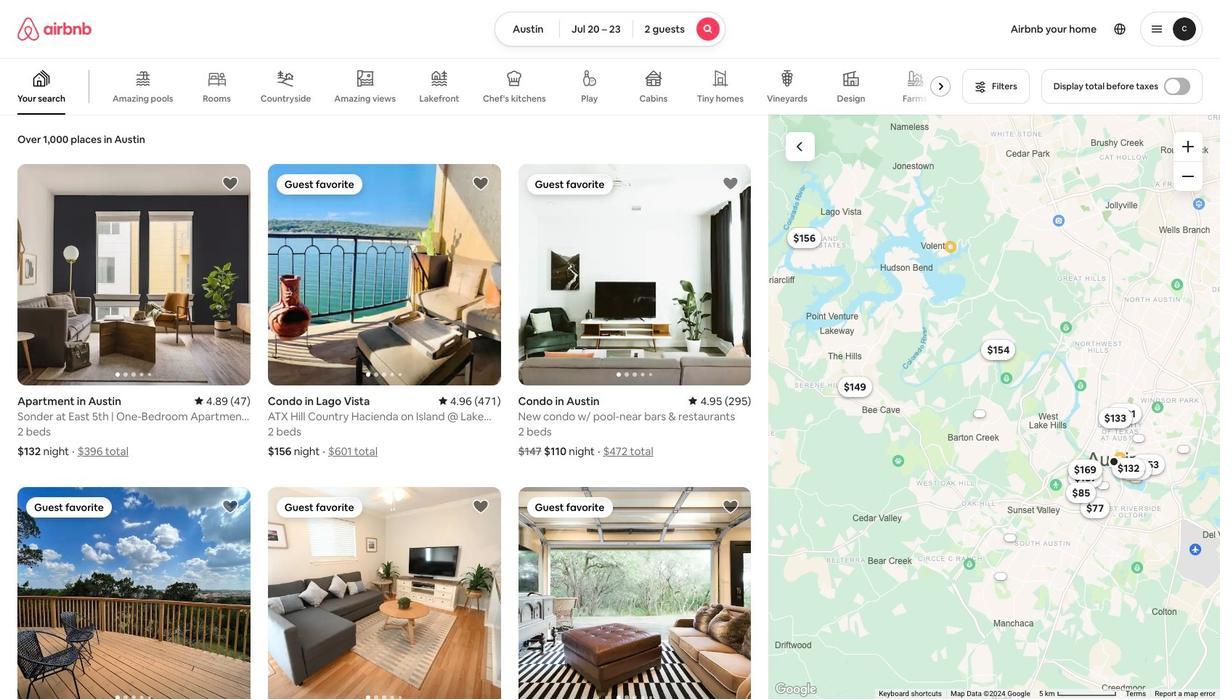 Task type: vqa. For each thing, say whether or not it's contained in the screenshot.
WE to the left
no



Task type: locate. For each thing, give the bounding box(es) containing it.
group
[[0, 58, 957, 115], [17, 164, 250, 386], [268, 164, 501, 386], [518, 164, 751, 386], [17, 487, 250, 699], [268, 487, 501, 699], [518, 487, 751, 699]]

add to wishlist: cottage in austin image
[[722, 498, 740, 516]]

profile element
[[743, 0, 1203, 58]]

None search field
[[495, 12, 726, 46]]

add to wishlist: apartment in austin image
[[221, 175, 239, 192]]

google image
[[772, 681, 820, 699]]

zoom out image
[[1182, 171, 1194, 182]]

google map
showing 30 stays. region
[[769, 115, 1220, 699]]



Task type: describe. For each thing, give the bounding box(es) containing it.
add to wishlist: apartment in austin image
[[472, 498, 489, 516]]

add to wishlist: condo in lago vista image
[[472, 175, 489, 192]]

the location you searched image
[[1108, 456, 1120, 467]]

zoom in image
[[1182, 141, 1194, 153]]

add to wishlist: guesthouse in austin image
[[221, 498, 239, 516]]

add to wishlist: condo in austin image
[[722, 175, 740, 192]]



